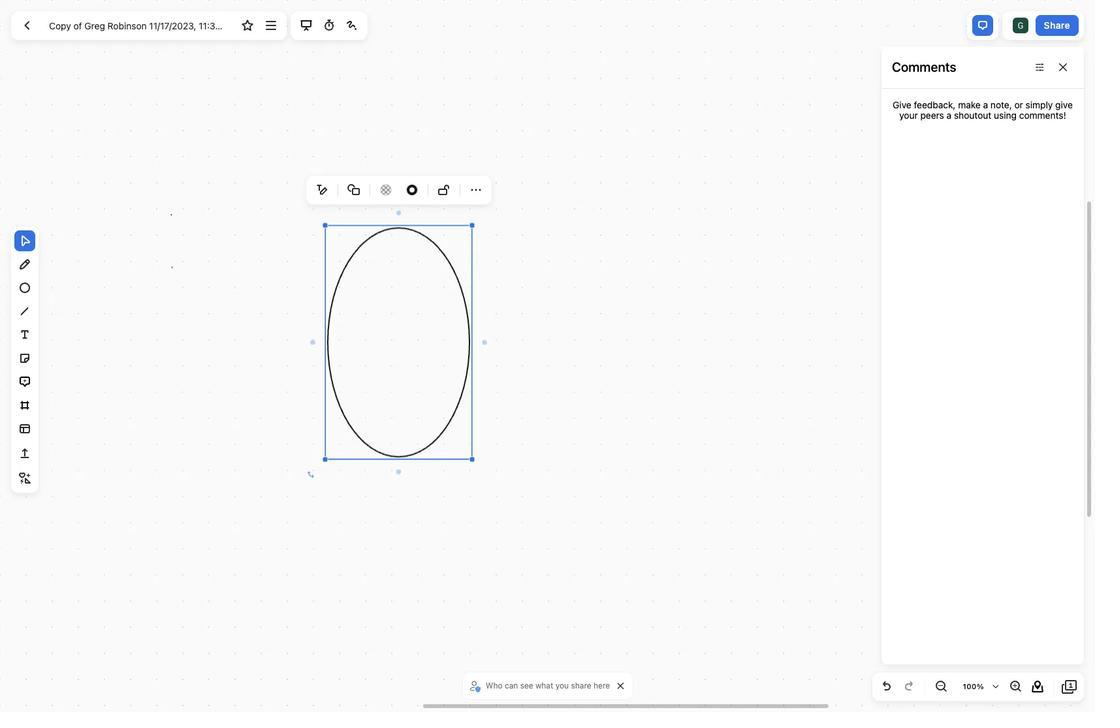 Task type: describe. For each thing, give the bounding box(es) containing it.
comments
[[892, 59, 957, 74]]

give
[[893, 99, 912, 110]]

comment panel image
[[975, 18, 991, 33]]

undo image
[[879, 680, 895, 695]]

zoom out image
[[934, 680, 949, 695]]

%
[[977, 683, 985, 691]]

shoutout
[[955, 110, 992, 121]]

or
[[1015, 99, 1024, 110]]

more tools image
[[17, 471, 33, 486]]

fill image
[[378, 181, 394, 199]]

upload pdfs and images image
[[17, 446, 33, 462]]

who can see what you share here button
[[468, 677, 614, 696]]

present image
[[298, 18, 314, 33]]

share
[[571, 681, 592, 691]]

using
[[994, 110, 1017, 121]]

feedback,
[[914, 99, 956, 110]]

star this whiteboard image
[[240, 18, 256, 33]]

shape element
[[344, 180, 365, 201]]

text format element
[[312, 180, 333, 201]]

who can see what you share here
[[486, 681, 610, 691]]

0 horizontal spatial a
[[947, 110, 952, 121]]

lock element
[[434, 180, 455, 201]]

templates image
[[17, 421, 33, 437]]

100
[[963, 683, 977, 691]]



Task type: vqa. For each thing, say whether or not it's contained in the screenshot.
"Group"
no



Task type: locate. For each thing, give the bounding box(es) containing it.
your
[[900, 110, 918, 121]]

peers
[[921, 110, 945, 121]]

mini map image
[[1030, 680, 1046, 695]]

lock image
[[436, 182, 452, 198]]

see
[[520, 681, 534, 691]]

more element
[[466, 180, 487, 201]]

menu
[[309, 177, 489, 203]]

laser image
[[344, 18, 360, 33]]

make
[[959, 99, 981, 110]]

note,
[[991, 99, 1013, 110]]

more image
[[468, 182, 484, 198]]

100 %
[[963, 683, 985, 691]]

you
[[556, 681, 569, 691]]

pages image
[[1062, 680, 1078, 695]]

dashboard image
[[19, 18, 35, 33]]

comments!
[[1020, 110, 1067, 121]]

timer image
[[321, 18, 337, 33]]

text format image
[[314, 182, 330, 198]]

give
[[1056, 99, 1073, 110]]

more options image
[[263, 18, 279, 33]]

1 horizontal spatial a
[[984, 99, 989, 110]]

simply
[[1026, 99, 1053, 110]]

Document name text field
[[39, 15, 235, 36]]

give feedback, make a note, or simply give your peers a shoutout using comments!
[[893, 99, 1073, 121]]

zoom in image
[[1008, 680, 1024, 695]]

a right peers
[[947, 110, 952, 121]]

here
[[594, 681, 610, 691]]

a
[[984, 99, 989, 110], [947, 110, 952, 121]]

can
[[505, 681, 518, 691]]

share
[[1045, 19, 1071, 31]]

who
[[486, 681, 503, 691]]

shape image
[[346, 182, 362, 198]]

share button
[[1036, 15, 1079, 36]]

filter menu for comments image
[[1032, 59, 1048, 75]]

a left note,
[[984, 99, 989, 110]]

what
[[536, 681, 554, 691]]



